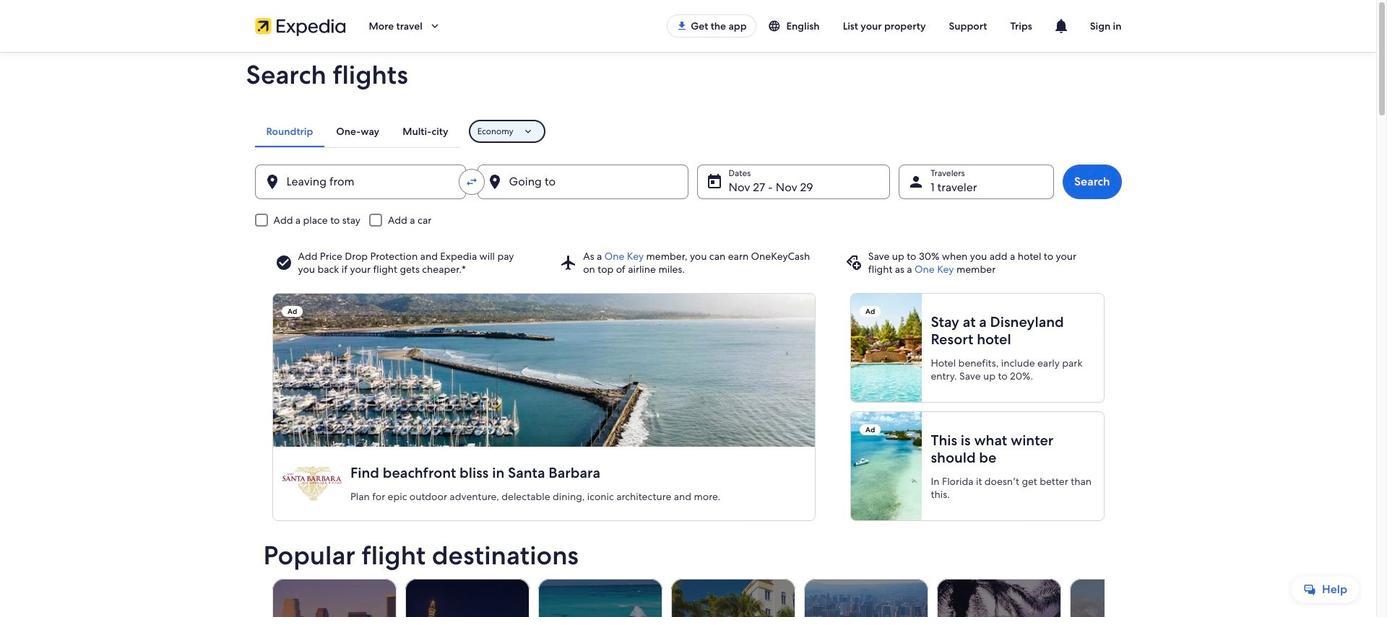 Task type: vqa. For each thing, say whether or not it's contained in the screenshot.
application
no



Task type: describe. For each thing, give the bounding box(es) containing it.
download the app button image
[[677, 20, 688, 32]]

expedia logo image
[[255, 16, 346, 36]]

swap origin and destination values image
[[465, 176, 478, 189]]

miami flights image
[[671, 580, 795, 618]]

more travel image
[[428, 20, 441, 33]]

los angeles flights image
[[272, 580, 396, 618]]



Task type: locate. For each thing, give the bounding box(es) containing it.
popular flight destinations region
[[255, 542, 1194, 618]]

honolulu flights image
[[804, 580, 928, 618]]

small image
[[768, 20, 787, 33]]

communication center icon image
[[1053, 17, 1070, 35]]

tab list
[[255, 116, 460, 147]]

cancun flights image
[[538, 580, 662, 618]]

new york flights image
[[1070, 580, 1194, 618]]

orlando flights image
[[937, 580, 1061, 618]]

las vegas flights image
[[405, 580, 529, 618]]

main content
[[0, 52, 1377, 618]]



